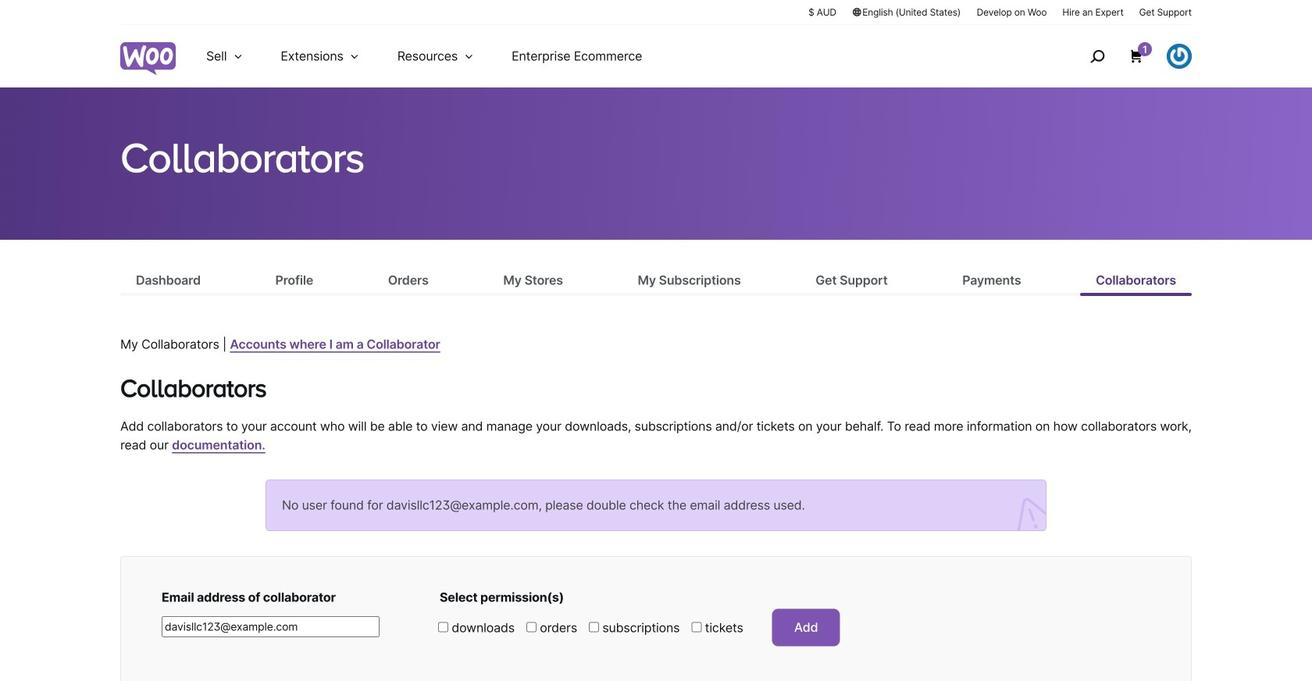 Task type: locate. For each thing, give the bounding box(es) containing it.
None checkbox
[[438, 622, 448, 632], [589, 622, 599, 632], [692, 622, 702, 632], [438, 622, 448, 632], [589, 622, 599, 632], [692, 622, 702, 632]]

search image
[[1085, 44, 1110, 69]]

None checkbox
[[526, 622, 537, 632]]



Task type: describe. For each thing, give the bounding box(es) containing it.
open account menu image
[[1167, 44, 1192, 69]]

service navigation menu element
[[1057, 31, 1192, 82]]



